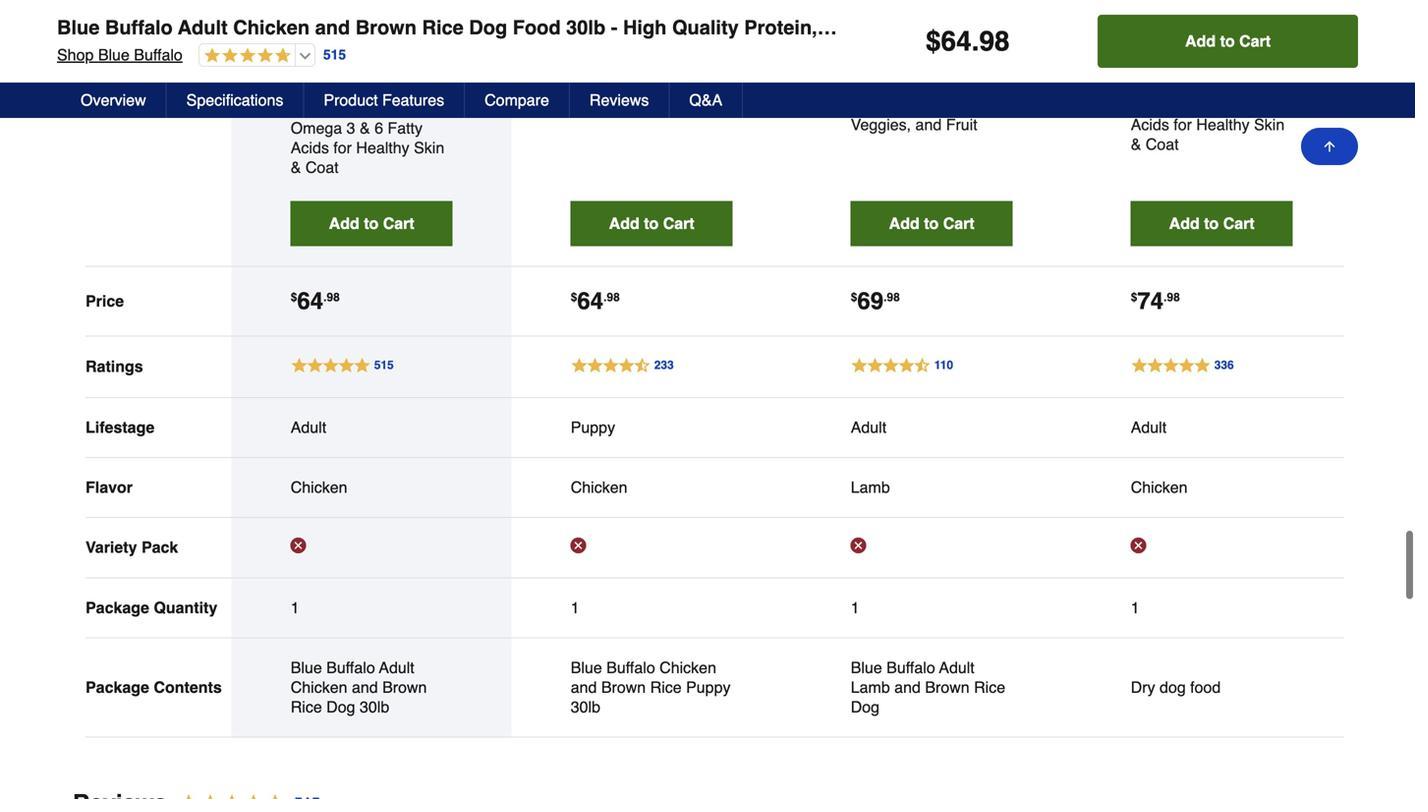 Task type: vqa. For each thing, say whether or not it's contained in the screenshot.
3rd Cell from the left
yes



Task type: describe. For each thing, give the bounding box(es) containing it.
q&a
[[690, 91, 723, 109]]

brown inside the wholesome essentials adult chicken brown rice and sweet potato 30 lb - dry dog food with omega 3 & 6 fatty acids for healthy skin & coat
[[1193, 37, 1237, 55]]

blue buffalo
[[291, 21, 383, 39]]

chicken inside the wholesome essentials adult chicken brown rice and sweet potato 30 lb - dry dog food with omega 3 & 6 fatty acids for healthy skin & coat
[[1131, 37, 1188, 55]]

buffalo for blue buffalo chicken and brown rice puppy 30lb
[[607, 659, 656, 677]]

cart for wholesome essentials adult chicken brown rice and sweet potato 30 lb - dry dog food with omega 3 & 6 fatty acids for healthy skin & coat link
[[1224, 214, 1255, 232]]

lamb inside blue buffalo adult lamb and brown rice dog
[[851, 678, 891, 697]]

0 vertical spatial 4.7 stars image
[[199, 47, 291, 65]]

rice inside 'adult lamb and brown rice dog food - 30lb bag - high quality protein for healthy muscles - wholesome grains, veggies, and fruit'
[[975, 17, 1006, 35]]

overview button
[[61, 83, 167, 118]]

adult chicken and brown rice dog food 30lb - high quality protein, wholesome grains, omega 3 & 6 fatty acids for healthy skin & coat
[[291, 21, 445, 176]]

flavor
[[86, 478, 133, 496]]

blue for blue buffalo adult chicken and brown rice dog 30lb
[[291, 659, 322, 677]]

pack
[[142, 538, 178, 557]]

coat inside the wholesome essentials adult chicken brown rice and sweet potato 30 lb - dry dog food with omega 3 & 6 fatty acids for healthy skin & coat
[[1146, 135, 1180, 153]]

and inside adult chicken and brown rice dog food 30lb - high quality protein, wholesome grains, omega 3 & 6 fatty acids for healthy skin & coat
[[352, 40, 378, 58]]

healthy inside adult chicken and brown rice dog food 30lb - high quality protein, wholesome grains, omega 3 & 6 fatty acids for healthy skin & coat
[[356, 139, 410, 157]]

price
[[86, 292, 124, 310]]

dog
[[1160, 678, 1187, 697]]

high for meat
[[571, 56, 603, 75]]

and inside the wholesome essentials adult chicken brown rice and sweet potato 30 lb - dry dog food with omega 3 & 6 fatty acids for healthy skin & coat
[[1131, 56, 1158, 75]]

dog inside blue buffalo adult lamb and brown rice dog
[[851, 698, 880, 716]]

meat
[[650, 37, 685, 55]]

add to cart button for adult lamb and brown rice dog food - 30lb bag - high quality protein for healthy muscles - wholesome grains, veggies, and fruit link
[[851, 201, 1013, 246]]

| left the real
[[605, 37, 609, 55]]

rice inside blue buffalo adult lamb and brown rice dog
[[975, 678, 1006, 697]]

1 for second 1 cell from the left
[[571, 599, 580, 617]]

specifications button
[[167, 83, 304, 118]]

chicken inside 'blue buffalo chicken and brown rice puppy 30lb'
[[660, 659, 717, 677]]

dog inside adult chicken and brown rice dog food 30lb - high quality protein, wholesome grains, omega 3 & 6 fatty acids for healthy skin & coat
[[327, 60, 355, 78]]

grains, inside adult chicken and brown rice dog food 30lb - high quality protein, wholesome grains, omega 3 & 6 fatty acids for healthy skin & coat
[[378, 99, 429, 117]]

dogs
[[683, 96, 720, 114]]

1 horizontal spatial protein,
[[745, 16, 818, 39]]

3 cell from the left
[[851, 538, 1013, 558]]

to for adult lamb and brown rice dog food - 30lb bag - high quality protein for healthy muscles - wholesome grains, veggies, and fruit link
[[924, 214, 939, 232]]

lb
[[1131, 76, 1144, 94]]

no image for third cell from right
[[571, 538, 587, 553]]

skin for wholesome essentials adult chicken brown rice and sweet potato 30 lb - dry dog food with omega 3 & 6 fatty acids for healthy skin & coat
[[1255, 115, 1285, 134]]

bag
[[968, 37, 996, 55]]

4 1 cell from the left
[[1131, 598, 1294, 618]]

reviews button
[[570, 83, 670, 118]]

arrow up image
[[1323, 139, 1338, 154]]

- left bag
[[925, 37, 930, 55]]

specifications
[[187, 91, 284, 109]]

blue buffalo adult chicken and brown rice dog 30lb
[[291, 659, 427, 716]]

shop blue buffalo
[[57, 46, 183, 64]]

acids for blue buffalo  adult chicken and brown rice dog food 30lb - high quality protein, wholesome grains, omega 3 & 6 fatty acids for healthy skin &
[[1189, 16, 1242, 39]]

3 for grains,
[[1084, 16, 1095, 39]]

$ inside "$ 69 . 98"
[[851, 290, 858, 304]]

rice inside the wholesome essentials adult chicken brown rice and sweet potato 30 lb - dry dog food with omega 3 & 6 fatty acids for healthy skin & coat
[[1242, 37, 1273, 55]]

2 horizontal spatial $ 64 . 98
[[926, 26, 1010, 57]]

overview
[[81, 91, 146, 109]]

healthy up with
[[1279, 16, 1350, 39]]

1 1 cell from the left
[[291, 598, 453, 618]]

food inside the wholesome essentials adult chicken brown rice and sweet potato 30 lb - dry dog food with omega 3 & 6 fatty acids for healthy skin & coat
[[1220, 76, 1256, 94]]

fruit
[[947, 115, 978, 134]]

dry dog food
[[1131, 678, 1222, 697]]

1 vertical spatial 4.7 stars image
[[167, 791, 321, 799]]

veggies,
[[851, 115, 912, 134]]

rice inside blue buffalo adult chicken and brown rice dog 30lb
[[291, 698, 322, 716]]

to for wholesome essentials adult chicken brown rice and sweet potato 30 lb - dry dog food with omega 3 & 6 fatty acids for healthy skin & coat link
[[1205, 214, 1220, 232]]

add to cart for chicken and brown rice puppy 30lb | real meat first | high quality protein | dha and ara | pet food for puppy dogs link
[[609, 214, 695, 232]]

buffalo for blue buffalo  adult chicken and brown rice dog food 30lb - high quality protein, wholesome grains, omega 3 & 6 fatty acids for healthy skin &
[[105, 16, 173, 39]]

quantity
[[154, 599, 218, 617]]

protein, inside adult chicken and brown rice dog food 30lb - high quality protein, wholesome grains, omega 3 & 6 fatty acids for healthy skin & coat
[[381, 80, 435, 98]]

rice inside 'blue buffalo chicken and brown rice puppy 30lb'
[[651, 678, 682, 697]]

fatty for grains,
[[1137, 16, 1184, 39]]

brown inside 'blue buffalo chicken and brown rice puppy 30lb'
[[602, 678, 646, 697]]

no image for 1st cell from left
[[291, 538, 307, 553]]

grains, up muscles
[[939, 16, 1007, 39]]

product features button
[[304, 83, 465, 118]]

| left 'pet'
[[673, 76, 677, 94]]

- inside adult chicken and brown rice dog food 30lb - high quality protein, wholesome grains, omega 3 & 6 fatty acids for healthy skin & coat
[[434, 60, 439, 78]]

$ 69 . 98
[[851, 288, 900, 315]]

1 for 2nd 1 cell from right
[[851, 599, 860, 617]]

dha
[[571, 76, 604, 94]]

with
[[1260, 76, 1288, 94]]

adult lamb and brown rice dog food - 30lb bag - high quality protein for healthy muscles - wholesome grains, veggies, and fruit link
[[851, 0, 1006, 134]]

adult inside blue buffalo adult chicken and brown rice dog 30lb
[[379, 659, 415, 677]]

ara
[[638, 76, 669, 94]]

reviews
[[590, 91, 649, 109]]

74
[[1138, 288, 1164, 315]]

1 adult cell from the left
[[291, 418, 453, 437]]

compare button
[[465, 83, 570, 118]]

for inside chicken and brown rice puppy 30lb | real meat first | high quality protein | dha and ara | pet food for puppy dogs
[[611, 96, 630, 114]]

protein for meat
[[661, 56, 711, 75]]

wholesome essentials adult chicken brown rice and sweet potato 30 lb - dry dog food with omega 3 & 6 fatty acids for healthy skin & coat link
[[1131, 0, 1288, 153]]

3 chicken cell from the left
[[1131, 478, 1294, 497]]

first
[[690, 37, 720, 55]]

blue buffalo chicken and brown rice puppy 30lb cell
[[571, 658, 733, 717]]

omega for grains,
[[1012, 16, 1079, 39]]

chicken and brown rice puppy 30lb | real meat first | high quality protein | dha and ara | pet food for puppy dogs
[[571, 0, 731, 114]]

69
[[858, 288, 884, 315]]

blue buffalo adult lamb and brown rice dog cell
[[851, 658, 1013, 717]]

add for adult lamb and brown rice dog food - 30lb bag - high quality protein for healthy muscles - wholesome grains, veggies, and fruit link
[[890, 214, 920, 232]]

muscles
[[932, 76, 989, 94]]

blue for blue buffalo  adult chicken and brown rice dog food 30lb - high quality protein, wholesome grains, omega 3 & 6 fatty acids for healthy skin &
[[57, 16, 100, 39]]

2 cell from the left
[[571, 538, 733, 558]]

. inside $ 74 . 98
[[1164, 290, 1168, 304]]

ratings
[[86, 358, 143, 376]]

food inside adult chicken and brown rice dog food 30lb - high quality protein, wholesome grains, omega 3 & 6 fatty acids for healthy skin & coat
[[360, 60, 396, 78]]

variety pack
[[86, 538, 178, 557]]

omega for with
[[1131, 96, 1183, 114]]

for inside the wholesome essentials adult chicken brown rice and sweet potato 30 lb - dry dog food with omega 3 & 6 fatty acids for healthy skin & coat
[[1174, 115, 1193, 134]]

package contents
[[86, 678, 222, 697]]

brown inside blue buffalo adult chicken and brown rice dog 30lb
[[383, 678, 427, 697]]

add for chicken and brown rice puppy 30lb | real meat first | high quality protein | dha and ara | pet food for puppy dogs link
[[609, 214, 640, 232]]

no image
[[851, 538, 867, 553]]

wholesome inside adult chicken and brown rice dog food 30lb - high quality protein, wholesome grains, omega 3 & 6 fatty acids for healthy skin & coat
[[291, 99, 374, 117]]

30lb inside adult chicken and brown rice dog food 30lb - high quality protein, wholesome grains, omega 3 & 6 fatty acids for healthy skin & coat
[[400, 60, 430, 78]]

quality inside adult chicken and brown rice dog food 30lb - high quality protein, wholesome grains, omega 3 & 6 fatty acids for healthy skin & coat
[[327, 80, 376, 98]]

3 1 cell from the left
[[851, 598, 1013, 618]]

add to cart for adult lamb and brown rice dog food - 30lb bag - high quality protein for healthy muscles - wholesome grains, veggies, and fruit link
[[890, 214, 975, 232]]

coat inside adult chicken and brown rice dog food 30lb - high quality protein, wholesome grains, omega 3 & 6 fatty acids for healthy skin & coat
[[306, 158, 339, 176]]

compare
[[485, 91, 550, 109]]

blue for blue buffalo
[[291, 21, 325, 39]]

lifestage
[[86, 418, 155, 436]]

fatty inside adult chicken and brown rice dog food 30lb - high quality protein, wholesome grains, omega 3 & 6 fatty acids for healthy skin & coat
[[388, 119, 423, 137]]

rice inside adult chicken and brown rice dog food 30lb - high quality protein, wholesome grains, omega 3 & 6 fatty acids for healthy skin & coat
[[291, 60, 322, 78]]

food
[[1191, 678, 1222, 697]]

quality for bag
[[888, 56, 937, 75]]

2 1 cell from the left
[[571, 598, 733, 618]]

food inside chicken and brown rice puppy 30lb | real meat first | high quality protein | dha and ara | pet food for puppy dogs
[[571, 96, 607, 114]]

- left "meat"
[[611, 16, 618, 39]]

sweet
[[1162, 56, 1206, 75]]



Task type: locate. For each thing, give the bounding box(es) containing it.
0 vertical spatial 6
[[1121, 16, 1131, 39]]

1 horizontal spatial adult cell
[[851, 418, 1013, 437]]

2 package from the top
[[86, 678, 149, 697]]

quality inside 'adult lamb and brown rice dog food - 30lb bag - high quality protein for healthy muscles - wholesome grains, veggies, and fruit'
[[888, 56, 937, 75]]

blue inside blue buffalo adult lamb and brown rice dog
[[851, 659, 883, 677]]

2 chicken cell from the left
[[571, 478, 733, 497]]

6 for with
[[1215, 96, 1224, 114]]

0 vertical spatial fatty
[[1137, 16, 1184, 39]]

1 vertical spatial package
[[86, 678, 149, 697]]

omega down product
[[291, 119, 342, 137]]

dry inside cell
[[1131, 678, 1156, 697]]

0 horizontal spatial protein,
[[381, 80, 435, 98]]

1 horizontal spatial dry
[[1158, 76, 1182, 94]]

1 for first 1 cell from the right
[[1131, 599, 1140, 617]]

buffalo for blue buffalo adult chicken and brown rice dog 30lb
[[327, 659, 375, 677]]

buffalo inside blue buffalo adult lamb and brown rice dog
[[887, 659, 936, 677]]

brown inside adult chicken and brown rice dog food 30lb - high quality protein, wholesome grains, omega 3 & 6 fatty acids for healthy skin & coat
[[383, 40, 427, 58]]

dry left dog
[[1131, 678, 1156, 697]]

puppy inside 'blue buffalo chicken and brown rice puppy 30lb'
[[686, 678, 731, 697]]

2 horizontal spatial acids
[[1189, 16, 1242, 39]]

healthy
[[1279, 16, 1350, 39], [874, 76, 927, 94], [1197, 115, 1250, 134], [356, 139, 410, 157]]

0 horizontal spatial protein
[[661, 56, 711, 75]]

blue for blue buffalo chicken and brown rice puppy 30lb
[[571, 659, 602, 677]]

&
[[1101, 16, 1115, 39], [1403, 16, 1416, 39], [1201, 96, 1211, 114], [360, 119, 370, 137], [1131, 135, 1142, 153], [291, 158, 301, 176]]

coat down product
[[306, 158, 339, 176]]

- up features
[[434, 60, 439, 78]]

high for 30lb
[[851, 56, 884, 75]]

acids inside the wholesome essentials adult chicken brown rice and sweet potato 30 lb - dry dog food with omega 3 & 6 fatty acids for healthy skin & coat
[[1131, 115, 1170, 134]]

coat down the sweet
[[1146, 135, 1180, 153]]

$ 74 . 98
[[1131, 288, 1181, 315]]

high inside 'adult lamb and brown rice dog food - 30lb bag - high quality protein for healthy muscles - wholesome grains, veggies, and fruit'
[[851, 56, 884, 75]]

1 vertical spatial omega
[[1131, 96, 1183, 114]]

grains,
[[939, 16, 1007, 39], [939, 96, 989, 114], [378, 99, 429, 117]]

food up product features
[[360, 60, 396, 78]]

add to cart button for chicken and brown rice puppy 30lb | real meat first | high quality protein | dha and ara | pet food for puppy dogs link
[[571, 201, 733, 246]]

6 down potato
[[1215, 96, 1224, 114]]

30lb inside blue buffalo adult chicken and brown rice dog 30lb
[[360, 698, 390, 716]]

add for wholesome essentials adult chicken brown rice and sweet potato 30 lb - dry dog food with omega 3 & 6 fatty acids for healthy skin & coat link
[[1170, 214, 1200, 232]]

brown inside chicken and brown rice puppy 30lb | real meat first | high quality protein | dha and ara | pet food for puppy dogs
[[602, 17, 646, 35]]

2 protein from the left
[[941, 56, 991, 75]]

product
[[324, 91, 378, 109]]

potato
[[1210, 56, 1256, 75]]

6 down product features button on the top of page
[[375, 119, 383, 137]]

1 horizontal spatial protein
[[941, 56, 991, 75]]

adult inside the wholesome essentials adult chicken brown rice and sweet potato 30 lb - dry dog food with omega 3 & 6 fatty acids for healthy skin & coat
[[1207, 17, 1243, 35]]

- right lb
[[1148, 76, 1153, 94]]

grains, right product
[[378, 99, 429, 117]]

-
[[611, 16, 618, 39], [925, 37, 930, 55], [1001, 37, 1006, 55], [434, 60, 439, 78], [994, 76, 999, 94], [1148, 76, 1153, 94]]

brown inside 'adult lamb and brown rice dog food - 30lb bag - high quality protein for healthy muscles - wholesome grains, veggies, and fruit'
[[926, 17, 970, 35]]

0 vertical spatial lamb
[[851, 17, 891, 35]]

high up ara
[[623, 16, 667, 39]]

package for package contents
[[86, 678, 149, 697]]

to for chicken and brown rice puppy 30lb | real meat first | high quality protein | dha and ara | pet food for puppy dogs link
[[644, 214, 659, 232]]

skin inside adult chicken and brown rice dog food 30lb - high quality protein, wholesome grains, omega 3 & 6 fatty acids for healthy skin & coat
[[414, 139, 445, 157]]

add to cart
[[1186, 32, 1272, 50], [329, 214, 415, 232], [609, 214, 695, 232], [890, 214, 975, 232], [1170, 214, 1255, 232]]

fatty for with
[[1229, 96, 1264, 114]]

package quantity
[[86, 599, 218, 617]]

add to cart for wholesome essentials adult chicken brown rice and sweet potato 30 lb - dry dog food with omega 3 & 6 fatty acids for healthy skin & coat link
[[1170, 214, 1255, 232]]

fatty down with
[[1229, 96, 1264, 114]]

blue buffalo chicken and brown rice puppy 30lb
[[571, 659, 731, 716]]

quality down the real
[[608, 56, 657, 75]]

omega inside adult chicken and brown rice dog food 30lb - high quality protein, wholesome grains, omega 3 & 6 fatty acids for healthy skin & coat
[[291, 119, 342, 137]]

omega
[[1012, 16, 1079, 39], [1131, 96, 1183, 114], [291, 119, 342, 137]]

package down variety
[[86, 599, 149, 617]]

3 left the essentials
[[1084, 16, 1095, 39]]

cart
[[1240, 32, 1272, 50], [383, 214, 415, 232], [663, 214, 695, 232], [944, 214, 975, 232], [1224, 214, 1255, 232]]

0 horizontal spatial coat
[[306, 158, 339, 176]]

real
[[614, 37, 646, 55]]

1 vertical spatial acids
[[1131, 115, 1170, 134]]

1 vertical spatial fatty
[[1229, 96, 1264, 114]]

0 vertical spatial coat
[[1146, 135, 1180, 153]]

no image
[[291, 538, 307, 553], [571, 538, 587, 553], [1131, 538, 1147, 553]]

puppy inside puppy 'cell'
[[571, 418, 616, 436]]

quality up muscles
[[888, 56, 937, 75]]

$ 64 . 98
[[926, 26, 1010, 57], [291, 288, 340, 315], [571, 288, 620, 315]]

1 vertical spatial coat
[[306, 158, 339, 176]]

blue for blue buffalo adult lamb and brown rice dog
[[851, 659, 883, 677]]

contents
[[154, 678, 222, 697]]

chicken inside adult chicken and brown rice dog food 30lb - high quality protein, wholesome grains, omega 3 & 6 fatty acids for healthy skin & coat
[[291, 40, 348, 58]]

0 vertical spatial 3
[[1084, 16, 1095, 39]]

2 vertical spatial fatty
[[388, 119, 423, 137]]

fatty inside the wholesome essentials adult chicken brown rice and sweet potato 30 lb - dry dog food with omega 3 & 6 fatty acids for healthy skin & coat
[[1229, 96, 1264, 114]]

3 1 from the left
[[851, 599, 860, 617]]

high inside adult chicken and brown rice dog food 30lb - high quality protein, wholesome grains, omega 3 & 6 fatty acids for healthy skin & coat
[[291, 80, 323, 98]]

shop
[[57, 46, 94, 64]]

6 for grains,
[[1121, 16, 1131, 39]]

2 lamb from the top
[[851, 478, 891, 496]]

1 cell up 'blue buffalo chicken and brown rice puppy 30lb'
[[571, 598, 733, 618]]

1 no image from the left
[[291, 538, 307, 553]]

2 horizontal spatial adult cell
[[1131, 418, 1294, 437]]

4 1 from the left
[[1131, 599, 1140, 617]]

dry inside the wholesome essentials adult chicken brown rice and sweet potato 30 lb - dry dog food with omega 3 & 6 fatty acids for healthy skin & coat
[[1158, 76, 1182, 94]]

food
[[513, 16, 561, 39], [884, 37, 920, 55], [360, 60, 396, 78], [1220, 76, 1256, 94], [571, 96, 607, 114]]

6 inside the wholesome essentials adult chicken brown rice and sweet potato 30 lb - dry dog food with omega 3 & 6 fatty acids for healthy skin & coat
[[1215, 96, 1224, 114]]

3 down the sweet
[[1187, 96, 1196, 114]]

6
[[1121, 16, 1131, 39], [1215, 96, 1224, 114], [375, 119, 383, 137]]

1 horizontal spatial 3
[[1084, 16, 1095, 39]]

2 1 from the left
[[571, 599, 580, 617]]

2 vertical spatial skin
[[414, 139, 445, 157]]

$ inside $ 74 . 98
[[1131, 290, 1138, 304]]

1 cell
[[291, 598, 453, 618], [571, 598, 733, 618], [851, 598, 1013, 618], [1131, 598, 1294, 618]]

acids for wholesome essentials adult chicken brown rice and sweet potato 30 lb - dry dog food with omega 3 & 6 fatty acids for healthy skin & coat
[[1131, 115, 1170, 134]]

cart for adult lamb and brown rice dog food - 30lb bag - high quality protein for healthy muscles - wholesome grains, veggies, and fruit link
[[944, 214, 975, 232]]

dry dog food cell
[[1131, 678, 1294, 698]]

1 cell from the left
[[291, 538, 453, 558]]

2 horizontal spatial fatty
[[1229, 96, 1264, 114]]

2 horizontal spatial omega
[[1131, 96, 1183, 114]]

high up the veggies,
[[851, 56, 884, 75]]

1 vertical spatial protein,
[[381, 80, 435, 98]]

quality inside chicken and brown rice puppy 30lb | real meat first | high quality protein | dha and ara | pet food for puppy dogs
[[608, 56, 657, 75]]

0 horizontal spatial omega
[[291, 119, 342, 137]]

protein inside 'adult lamb and brown rice dog food - 30lb bag - high quality protein for healthy muscles - wholesome grains, veggies, and fruit'
[[941, 56, 991, 75]]

2 no image from the left
[[571, 538, 587, 553]]

0 horizontal spatial skin
[[414, 139, 445, 157]]

3 adult cell from the left
[[1131, 418, 1294, 437]]

skin for blue buffalo  adult chicken and brown rice dog food 30lb - high quality protein, wholesome grains, omega 3 & 6 fatty acids for healthy skin &
[[1356, 16, 1397, 39]]

adult
[[948, 0, 983, 16], [178, 16, 228, 39], [1207, 17, 1243, 35], [387, 21, 423, 39], [291, 418, 327, 436], [851, 418, 887, 436], [1131, 418, 1167, 436], [379, 659, 415, 677], [940, 659, 975, 677]]

omega inside the wholesome essentials adult chicken brown rice and sweet potato 30 lb - dry dog food with omega 3 & 6 fatty acids for healthy skin & coat
[[1131, 96, 1183, 114]]

.
[[972, 26, 980, 57], [324, 290, 327, 304], [604, 290, 607, 304], [884, 290, 887, 304], [1164, 290, 1168, 304]]

1 1 from the left
[[291, 599, 300, 617]]

omega right bag
[[1012, 16, 1079, 39]]

buffalo
[[105, 16, 173, 39], [329, 21, 383, 39], [134, 46, 183, 64], [327, 659, 375, 677], [607, 659, 656, 677], [887, 659, 936, 677]]

1 horizontal spatial no image
[[571, 538, 587, 553]]

2 vertical spatial omega
[[291, 119, 342, 137]]

2 vertical spatial 3
[[347, 119, 355, 137]]

chicken
[[668, 0, 725, 16], [233, 16, 310, 39], [1131, 37, 1188, 55], [291, 40, 348, 58], [291, 478, 348, 496], [571, 478, 628, 496], [1131, 478, 1188, 496], [660, 659, 717, 677], [291, 678, 348, 697]]

- right bag
[[1001, 37, 1006, 55]]

quality down 515 on the top
[[327, 80, 376, 98]]

chicken inside chicken and brown rice puppy 30lb | real meat first | high quality protein | dha and ara | pet food for puppy dogs
[[668, 0, 725, 16]]

pet
[[682, 76, 705, 94]]

and inside 'blue buffalo chicken and brown rice puppy 30lb'
[[571, 678, 597, 697]]

add
[[1186, 32, 1216, 50], [329, 214, 360, 232], [609, 214, 640, 232], [890, 214, 920, 232], [1170, 214, 1200, 232]]

for
[[1248, 16, 1274, 39], [851, 76, 870, 94], [611, 96, 630, 114], [1174, 115, 1193, 134], [334, 139, 352, 157]]

high
[[623, 16, 667, 39], [571, 56, 603, 75], [851, 56, 884, 75], [291, 80, 323, 98]]

rice
[[422, 16, 464, 39], [651, 17, 682, 35], [975, 17, 1006, 35], [1242, 37, 1273, 55], [291, 60, 322, 78], [651, 678, 682, 697], [975, 678, 1006, 697], [291, 698, 322, 716]]

package
[[86, 599, 149, 617], [86, 678, 149, 697]]

98 inside $ 74 . 98
[[1168, 290, 1181, 304]]

blue inside 'blue buffalo chicken and brown rice puppy 30lb'
[[571, 659, 602, 677]]

2 vertical spatial lamb
[[851, 678, 891, 697]]

fatty up the sweet
[[1137, 16, 1184, 39]]

$
[[926, 26, 942, 57], [291, 290, 297, 304], [571, 290, 578, 304], [851, 290, 858, 304], [1131, 290, 1138, 304]]

q&a button
[[670, 83, 744, 118]]

98
[[980, 26, 1010, 57], [327, 290, 340, 304], [607, 290, 620, 304], [887, 290, 900, 304], [1168, 290, 1181, 304]]

1 vertical spatial dry
[[1131, 678, 1156, 697]]

no image for 4th cell
[[1131, 538, 1147, 553]]

cell
[[291, 538, 453, 558], [571, 538, 733, 558], [851, 538, 1013, 558], [1131, 538, 1294, 558]]

fatty down features
[[388, 119, 423, 137]]

adult cell
[[291, 418, 453, 437], [851, 418, 1013, 437], [1131, 418, 1294, 437]]

food down potato
[[1220, 76, 1256, 94]]

1 vertical spatial 6
[[1215, 96, 1224, 114]]

0 horizontal spatial 64
[[297, 288, 324, 315]]

puppy cell
[[571, 418, 733, 437]]

for inside adult chicken and brown rice dog food 30lb - high quality protein, wholesome grains, omega 3 & 6 fatty acids for healthy skin & coat
[[334, 139, 352, 157]]

1 chicken cell from the left
[[291, 478, 453, 497]]

1 horizontal spatial chicken cell
[[571, 478, 733, 497]]

3 lamb from the top
[[851, 678, 891, 697]]

1 horizontal spatial skin
[[1255, 115, 1285, 134]]

adult inside blue buffalo adult lamb and brown rice dog
[[940, 659, 975, 677]]

blue buffalo  adult chicken and brown rice dog food 30lb - high quality protein, wholesome grains, omega 3 & 6 fatty acids for healthy skin &
[[57, 16, 1416, 39]]

1 horizontal spatial omega
[[1012, 16, 1079, 39]]

high inside chicken and brown rice puppy 30lb | real meat first | high quality protein | dha and ara | pet food for puppy dogs
[[571, 56, 603, 75]]

brown inside blue buffalo adult lamb and brown rice dog
[[926, 678, 970, 697]]

64
[[942, 26, 972, 57], [297, 288, 324, 315], [578, 288, 604, 315]]

high for food
[[623, 16, 667, 39]]

package left contents
[[86, 678, 149, 697]]

2 vertical spatial 6
[[375, 119, 383, 137]]

adult lamb and brown rice dog food - 30lb bag - high quality protein for healthy muscles - wholesome grains, veggies, and fruit
[[851, 0, 1006, 134]]

and inside blue buffalo adult lamb and brown rice dog
[[895, 678, 921, 697]]

0 horizontal spatial chicken cell
[[291, 478, 453, 497]]

acids down product
[[291, 139, 329, 157]]

0 horizontal spatial 3
[[347, 119, 355, 137]]

6 inside adult chicken and brown rice dog food 30lb - high quality protein, wholesome grains, omega 3 & 6 fatty acids for healthy skin & coat
[[375, 119, 383, 137]]

1 for 1st 1 cell
[[291, 599, 300, 617]]

protein, right product
[[381, 80, 435, 98]]

0 horizontal spatial adult cell
[[291, 418, 453, 437]]

to
[[1221, 32, 1236, 50], [364, 214, 379, 232], [644, 214, 659, 232], [924, 214, 939, 232], [1205, 214, 1220, 232]]

food left bag
[[884, 37, 920, 55]]

dog inside blue buffalo adult chicken and brown rice dog 30lb
[[327, 698, 355, 716]]

food up compare
[[513, 16, 561, 39]]

1 vertical spatial lamb
[[851, 478, 891, 496]]

0 vertical spatial dry
[[1158, 76, 1182, 94]]

dry
[[1158, 76, 1182, 94], [1131, 678, 1156, 697]]

add to cart button for wholesome essentials adult chicken brown rice and sweet potato 30 lb - dry dog food with omega 3 & 6 fatty acids for healthy skin & coat link
[[1131, 201, 1294, 246]]

blue buffalo adult chicken and brown rice dog 30lb cell
[[291, 658, 453, 717]]

0 horizontal spatial 6
[[375, 119, 383, 137]]

coat
[[1146, 135, 1180, 153], [306, 158, 339, 176]]

1 horizontal spatial acids
[[1131, 115, 1170, 134]]

| down first
[[715, 56, 719, 75]]

fatty
[[1137, 16, 1184, 39], [1229, 96, 1264, 114], [388, 119, 423, 137]]

healthy down product features button on the top of page
[[356, 139, 410, 157]]

chicken inside blue buffalo adult chicken and brown rice dog 30lb
[[291, 678, 348, 697]]

1 cell up dry dog food cell
[[1131, 598, 1294, 618]]

1 horizontal spatial fatty
[[1137, 16, 1184, 39]]

protein, right first
[[745, 16, 818, 39]]

0 vertical spatial skin
[[1356, 16, 1397, 39]]

buffalo for blue buffalo
[[329, 21, 383, 39]]

. inside "$ 69 . 98"
[[884, 290, 887, 304]]

3 down product
[[347, 119, 355, 137]]

rice inside chicken and brown rice puppy 30lb | real meat first | high quality protein | dha and ara | pet food for puppy dogs
[[651, 17, 682, 35]]

healthy down potato
[[1197, 115, 1250, 134]]

3
[[1084, 16, 1095, 39], [1187, 96, 1196, 114], [347, 119, 355, 137]]

- right muscles
[[994, 76, 999, 94]]

blue
[[57, 16, 100, 39], [291, 21, 325, 39], [98, 46, 130, 64], [291, 659, 322, 677], [571, 659, 602, 677], [851, 659, 883, 677]]

4 cell from the left
[[1131, 538, 1294, 558]]

98 inside "$ 69 . 98"
[[887, 290, 900, 304]]

2 horizontal spatial 3
[[1187, 96, 1196, 114]]

chicken cell
[[291, 478, 453, 497], [571, 478, 733, 497], [1131, 478, 1294, 497]]

acids down lb
[[1131, 115, 1170, 134]]

1 cell up blue buffalo adult chicken and brown rice dog 30lb 'cell'
[[291, 598, 453, 618]]

high left product
[[291, 80, 323, 98]]

6 up lb
[[1121, 16, 1131, 39]]

1 horizontal spatial 64
[[578, 288, 604, 315]]

acids inside adult chicken and brown rice dog food 30lb - high quality protein, wholesome grains, omega 3 & 6 fatty acids for healthy skin & coat
[[291, 139, 329, 157]]

product features
[[324, 91, 445, 109]]

package for package quantity
[[86, 599, 149, 617]]

brown
[[356, 16, 417, 39], [602, 17, 646, 35], [926, 17, 970, 35], [1193, 37, 1237, 55], [383, 40, 427, 58], [383, 678, 427, 697], [602, 678, 646, 697], [926, 678, 970, 697]]

0 horizontal spatial fatty
[[388, 119, 423, 137]]

buffalo for blue buffalo adult lamb and brown rice dog
[[887, 659, 936, 677]]

1 package from the top
[[86, 599, 149, 617]]

protein inside chicken and brown rice puppy 30lb | real meat first | high quality protein | dha and ara | pet food for puppy dogs
[[661, 56, 711, 75]]

blue buffalo adult lamb and brown rice dog
[[851, 659, 1006, 716]]

protein up muscles
[[941, 56, 991, 75]]

2 horizontal spatial 6
[[1215, 96, 1224, 114]]

0 horizontal spatial $ 64 . 98
[[291, 288, 340, 315]]

1 protein from the left
[[661, 56, 711, 75]]

healthy up the veggies,
[[874, 76, 927, 94]]

dog
[[469, 16, 508, 39], [851, 37, 880, 55], [327, 60, 355, 78], [1187, 76, 1215, 94], [327, 698, 355, 716], [851, 698, 880, 716]]

2 horizontal spatial chicken cell
[[1131, 478, 1294, 497]]

grains, up fruit
[[939, 96, 989, 114]]

3 for with
[[1187, 96, 1196, 114]]

acids
[[1189, 16, 1242, 39], [1131, 115, 1170, 134], [291, 139, 329, 157]]

and
[[315, 16, 350, 39], [571, 17, 597, 35], [895, 17, 921, 35], [352, 40, 378, 58], [1131, 56, 1158, 75], [608, 76, 634, 94], [916, 115, 942, 134], [352, 678, 378, 697], [571, 678, 597, 697], [895, 678, 921, 697]]

2 adult cell from the left
[[851, 418, 1013, 437]]

30lb inside 'blue buffalo chicken and brown rice puppy 30lb'
[[571, 698, 601, 716]]

protein up 'pet'
[[661, 56, 711, 75]]

lamb cell
[[851, 478, 1013, 497]]

1 horizontal spatial coat
[[1146, 135, 1180, 153]]

protein for 30lb
[[941, 56, 991, 75]]

1 horizontal spatial $ 64 . 98
[[571, 288, 620, 315]]

adult inside 'adult lamb and brown rice dog food - 30lb bag - high quality protein for healthy muscles - wholesome grains, veggies, and fruit'
[[948, 0, 983, 16]]

3 no image from the left
[[1131, 538, 1147, 553]]

quality up 'pet'
[[673, 16, 739, 39]]

healthy inside 'adult lamb and brown rice dog food - 30lb bag - high quality protein for healthy muscles - wholesome grains, veggies, and fruit'
[[874, 76, 927, 94]]

skin
[[1356, 16, 1397, 39], [1255, 115, 1285, 134], [414, 139, 445, 157]]

3 inside adult chicken and brown rice dog food 30lb - high quality protein, wholesome grains, omega 3 & 6 fatty acids for healthy skin & coat
[[347, 119, 355, 137]]

healthy inside the wholesome essentials adult chicken brown rice and sweet potato 30 lb - dry dog food with omega 3 & 6 fatty acids for healthy skin & coat
[[1197, 115, 1250, 134]]

adult inside adult chicken and brown rice dog food 30lb - high quality protein, wholesome grains, omega 3 & 6 fatty acids for healthy skin & coat
[[387, 21, 423, 39]]

- inside the wholesome essentials adult chicken brown rice and sweet potato 30 lb - dry dog food with omega 3 & 6 fatty acids for healthy skin & coat
[[1148, 76, 1153, 94]]

1 vertical spatial 3
[[1187, 96, 1196, 114]]

omega down lb
[[1131, 96, 1183, 114]]

30lb
[[567, 16, 606, 39], [571, 37, 601, 55], [934, 37, 964, 55], [400, 60, 430, 78], [360, 698, 390, 716], [571, 698, 601, 716]]

1
[[291, 599, 300, 617], [571, 599, 580, 617], [851, 599, 860, 617], [1131, 599, 1140, 617]]

dog inside 'adult lamb and brown rice dog food - 30lb bag - high quality protein for healthy muscles - wholesome grains, veggies, and fruit'
[[851, 37, 880, 55]]

cart for chicken and brown rice puppy 30lb | real meat first | high quality protein | dha and ara | pet food for puppy dogs link
[[663, 214, 695, 232]]

features
[[382, 91, 445, 109]]

515
[[323, 47, 346, 63]]

2 horizontal spatial 64
[[942, 26, 972, 57]]

wholesome inside 'adult lamb and brown rice dog food - 30lb bag - high quality protein for healthy muscles - wholesome grains, veggies, and fruit'
[[851, 96, 934, 114]]

essentials
[[1131, 17, 1203, 35]]

variety
[[86, 538, 137, 557]]

protein
[[661, 56, 711, 75], [941, 56, 991, 75]]

0 horizontal spatial dry
[[1131, 678, 1156, 697]]

for inside 'adult lamb and brown rice dog food - 30lb bag - high quality protein for healthy muscles - wholesome grains, veggies, and fruit'
[[851, 76, 870, 94]]

skin inside the wholesome essentials adult chicken brown rice and sweet potato 30 lb - dry dog food with omega 3 & 6 fatty acids for healthy skin & coat
[[1255, 115, 1285, 134]]

30
[[1260, 56, 1278, 75]]

dry down the sweet
[[1158, 76, 1182, 94]]

4.7 stars image
[[199, 47, 291, 65], [167, 791, 321, 799]]

0 horizontal spatial no image
[[291, 538, 307, 553]]

|
[[605, 37, 609, 55], [725, 37, 729, 55], [715, 56, 719, 75], [673, 76, 677, 94]]

food down dha
[[571, 96, 607, 114]]

blue inside blue buffalo adult chicken and brown rice dog 30lb
[[291, 659, 322, 677]]

2 horizontal spatial no image
[[1131, 538, 1147, 553]]

lamb inside lamb cell
[[851, 478, 891, 496]]

wholesome
[[1178, 0, 1261, 16], [823, 16, 934, 39], [851, 96, 934, 114], [291, 99, 374, 117]]

buffalo inside 'blue buffalo chicken and brown rice puppy 30lb'
[[607, 659, 656, 677]]

quality for 30lb
[[673, 16, 739, 39]]

grains, inside 'adult lamb and brown rice dog food - 30lb bag - high quality protein for healthy muscles - wholesome grains, veggies, and fruit'
[[939, 96, 989, 114]]

acids up potato
[[1189, 16, 1242, 39]]

lamb inside 'adult lamb and brown rice dog food - 30lb bag - high quality protein for healthy muscles - wholesome grains, veggies, and fruit'
[[851, 17, 891, 35]]

0 horizontal spatial acids
[[291, 139, 329, 157]]

high up dha
[[571, 56, 603, 75]]

wholesome essentials adult chicken brown rice and sweet potato 30 lb - dry dog food with omega 3 & 6 fatty acids for healthy skin & coat
[[1131, 0, 1288, 153]]

food inside 'adult lamb and brown rice dog food - 30lb bag - high quality protein for healthy muscles - wholesome grains, veggies, and fruit'
[[884, 37, 920, 55]]

1 horizontal spatial 6
[[1121, 16, 1131, 39]]

dog inside the wholesome essentials adult chicken brown rice and sweet potato 30 lb - dry dog food with omega 3 & 6 fatty acids for healthy skin & coat
[[1187, 76, 1215, 94]]

buffalo inside blue buffalo adult chicken and brown rice dog 30lb
[[327, 659, 375, 677]]

3 inside the wholesome essentials adult chicken brown rice and sweet potato 30 lb - dry dog food with omega 3 & 6 fatty acids for healthy skin & coat
[[1187, 96, 1196, 114]]

add to cart button
[[1099, 15, 1359, 68], [291, 201, 453, 246], [571, 201, 733, 246], [851, 201, 1013, 246], [1131, 201, 1294, 246]]

1 cell up blue buffalo adult lamb and brown rice dog
[[851, 598, 1013, 618]]

| right first
[[725, 37, 729, 55]]

30lb inside chicken and brown rice puppy 30lb | real meat first | high quality protein | dha and ara | pet food for puppy dogs
[[571, 37, 601, 55]]

1 vertical spatial skin
[[1255, 115, 1285, 134]]

1 lamb from the top
[[851, 17, 891, 35]]

quality for first
[[608, 56, 657, 75]]

quality
[[673, 16, 739, 39], [608, 56, 657, 75], [888, 56, 937, 75], [327, 80, 376, 98]]

chicken and brown rice puppy 30lb | real meat first | high quality protein | dha and ara | pet food for puppy dogs link
[[571, 0, 731, 114]]

0 vertical spatial protein,
[[745, 16, 818, 39]]

0 vertical spatial acids
[[1189, 16, 1242, 39]]

wholesome inside the wholesome essentials adult chicken brown rice and sweet potato 30 lb - dry dog food with omega 3 & 6 fatty acids for healthy skin & coat
[[1178, 0, 1261, 16]]

2 vertical spatial acids
[[291, 139, 329, 157]]

0 vertical spatial omega
[[1012, 16, 1079, 39]]

lamb
[[851, 17, 891, 35], [851, 478, 891, 496], [851, 678, 891, 697]]

0 vertical spatial package
[[86, 599, 149, 617]]

puppy
[[686, 17, 731, 35], [634, 96, 679, 114], [571, 418, 616, 436], [686, 678, 731, 697]]

2 horizontal spatial skin
[[1356, 16, 1397, 39]]

30lb inside 'adult lamb and brown rice dog food - 30lb bag - high quality protein for healthy muscles - wholesome grains, veggies, and fruit'
[[934, 37, 964, 55]]

and inside blue buffalo adult chicken and brown rice dog 30lb
[[352, 678, 378, 697]]



